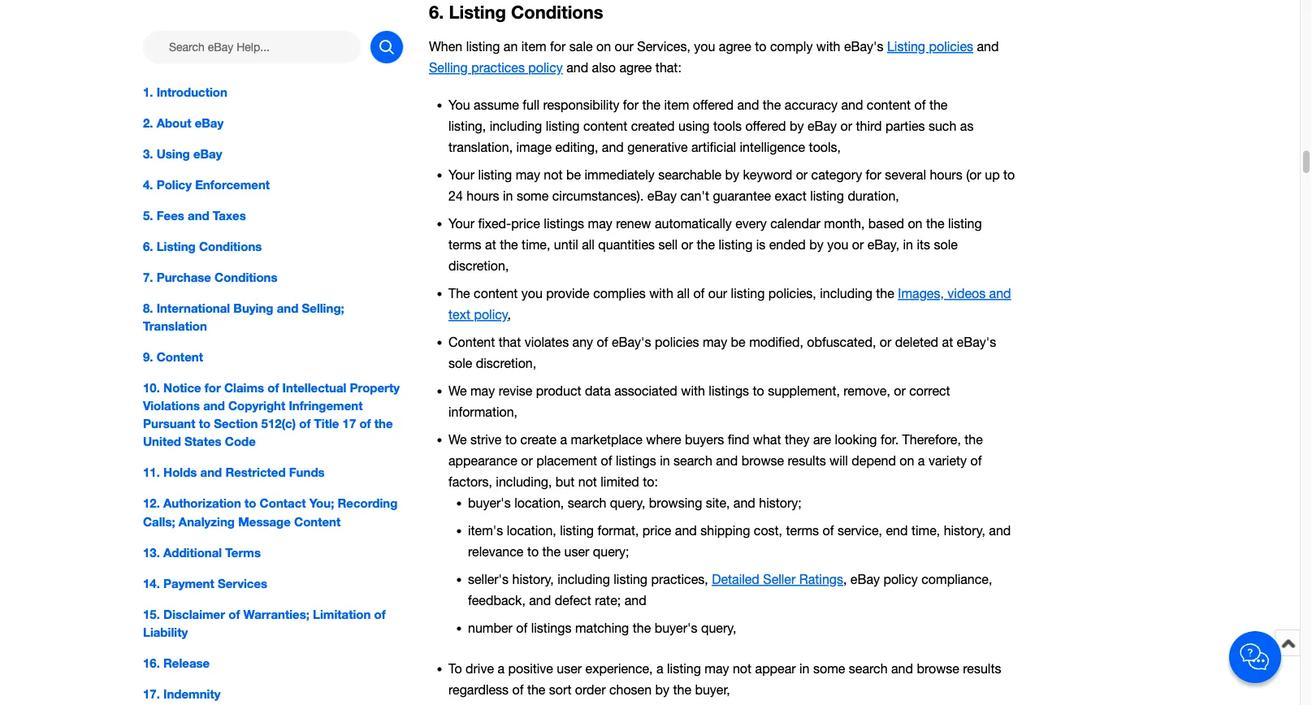 Task type: vqa. For each thing, say whether or not it's contained in the screenshot.
Payment
yes



Task type: locate. For each thing, give the bounding box(es) containing it.
you
[[449, 98, 470, 113]]

0 vertical spatial browse
[[742, 454, 784, 469]]

buyer,
[[695, 683, 730, 698]]

1 vertical spatial discretion,
[[476, 356, 537, 371]]

1 horizontal spatial content
[[583, 119, 628, 134]]

agree left comply on the top right of page
[[719, 39, 752, 54]]

may up buyer,
[[705, 662, 729, 677]]

1 vertical spatial user
[[557, 662, 582, 677]]

sort
[[549, 683, 572, 698]]

1 vertical spatial policy
[[474, 308, 508, 323]]

location, up relevance on the bottom left of the page
[[507, 524, 557, 539]]

1 horizontal spatial ebay's
[[844, 39, 884, 54]]

policies inside when listing an item for sale on our services, you agree to comply with ebay's listing policies and selling practices policy and also agree that:
[[929, 39, 974, 54]]

1 vertical spatial we
[[449, 433, 467, 448]]

9. content
[[143, 350, 203, 364]]

we for we strive to create a marketplace where buyers find what they are looking for. therefore, the appearance or placement of listings in search and browse results will depend on a variety of factors, including, but not limited to:
[[449, 433, 467, 448]]

may inside to drive a positive user experience, a listing may not appear in some search and browse results regardless of the sort order chosen by the buyer,
[[705, 662, 729, 677]]

in left its on the right top of the page
[[903, 238, 913, 253]]

1 horizontal spatial terms
[[786, 524, 819, 539]]

1 horizontal spatial browse
[[917, 662, 960, 677]]

price down image
[[511, 217, 540, 232]]

about
[[157, 115, 191, 130]]

0 horizontal spatial our
[[615, 39, 634, 54]]

listing down translation,
[[478, 168, 512, 183]]

1 vertical spatial query,
[[701, 621, 737, 636]]

1 horizontal spatial hours
[[930, 168, 963, 183]]

16.
[[143, 656, 160, 670]]

2 vertical spatial policy
[[884, 572, 918, 588]]

1 horizontal spatial ,
[[844, 572, 847, 588]]

appearance
[[449, 454, 517, 469]]

1 vertical spatial item
[[664, 98, 689, 113]]

accuracy
[[785, 98, 838, 113]]

0 vertical spatial sole
[[934, 238, 958, 253]]

0 horizontal spatial be
[[566, 168, 581, 183]]

1 horizontal spatial time,
[[912, 524, 940, 539]]

policy inside images, videos and text policy
[[474, 308, 508, 323]]

for left sale
[[550, 39, 566, 54]]

all down sell
[[677, 286, 690, 301]]

drive
[[466, 662, 494, 677]]

2 horizontal spatial policy
[[884, 572, 918, 588]]

to inside item's location, listing format, price and shipping cost, terms of service, end time, history, and relevance to the user query;
[[527, 545, 539, 560]]

of left service, on the bottom of page
[[823, 524, 834, 539]]

1 vertical spatial listing
[[887, 39, 926, 54]]

additional
[[163, 545, 222, 560]]

0 horizontal spatial you
[[522, 286, 543, 301]]

in up fixed-
[[503, 189, 513, 204]]

2 vertical spatial not
[[733, 662, 752, 677]]

for up 'created' in the top of the page
[[623, 98, 639, 113]]

may inside we may revise product data associated with listings to supplement, remove, or correct information,
[[471, 384, 495, 399]]

search inside to drive a positive user experience, a listing may not appear in some search and browse results regardless of the sort order chosen by the buyer,
[[849, 662, 888, 677]]

of right limitation
[[374, 607, 386, 622]]

you inside when listing an item for sale on our services, you agree to comply with ebay's listing policies and selling practices policy and also agree that:
[[694, 39, 715, 54]]

of inside you assume full responsibility for the item offered and the accuracy and content of the listing, including listing content created using tools offered by ebay or third parties such as translation, image editing, and generative artificial intelligence tools,
[[915, 98, 926, 113]]

we inside we strive to create a marketplace where buyers find what they are looking for. therefore, the appearance or placement of listings in search and browse results will depend on a variety of factors, including, but not limited to:
[[449, 433, 467, 448]]

some inside to drive a positive user experience, a listing may not appear in some search and browse results regardless of the sort order chosen by the buyer,
[[813, 662, 846, 677]]

search
[[674, 454, 713, 469], [568, 496, 607, 511], [849, 662, 888, 677]]

query,
[[610, 496, 646, 511], [701, 621, 737, 636]]

fixed-
[[478, 217, 511, 232]]

location, inside item's location, listing format, price and shipping cost, terms of service, end time, history, and relevance to the user query;
[[507, 524, 557, 539]]

listing down (or in the top right of the page
[[948, 217, 982, 232]]

12. authorization to contact you; recording calls; analyzing message content
[[143, 496, 398, 529]]

discretion, up the
[[449, 259, 509, 274]]

hours
[[930, 168, 963, 183], [467, 189, 499, 204]]

0 vertical spatial query,
[[610, 496, 646, 511]]

listings down 'content that violates any of ebay's policies may be modified, obfuscated, or deleted at ebay's sole discretion,'
[[709, 384, 749, 399]]

content down responsibility
[[583, 119, 628, 134]]

, for ,
[[508, 308, 511, 323]]

0 vertical spatial your
[[449, 168, 475, 183]]

for inside you assume full responsibility for the item offered and the accuracy and content of the listing, including listing content created using tools offered by ebay or third parties such as translation, image editing, and generative artificial intelligence tools,
[[623, 98, 639, 113]]

1 horizontal spatial be
[[731, 335, 746, 350]]

0 vertical spatial offered
[[693, 98, 734, 113]]

by up guarantee
[[725, 168, 740, 183]]

1 horizontal spatial query,
[[701, 621, 737, 636]]

to inside when listing an item for sale on our services, you agree to comply with ebay's listing policies and selling practices policy and also agree that:
[[755, 39, 767, 54]]

be left modified,
[[731, 335, 746, 350]]

editing,
[[556, 140, 598, 155]]

2 your from the top
[[449, 217, 475, 232]]

hours left (or in the top right of the page
[[930, 168, 963, 183]]

buyer's
[[468, 496, 511, 511], [655, 621, 698, 636]]

0 horizontal spatial history,
[[512, 572, 554, 588]]

ebay up 4. policy enforcement
[[193, 146, 222, 161]]

0 vertical spatial price
[[511, 217, 540, 232]]

may down circumstances).
[[588, 217, 613, 232]]

product
[[536, 384, 582, 399]]

1 horizontal spatial all
[[677, 286, 690, 301]]

not inside your listing may not be immediately searchable by keyword or category for several hours (or up to 24 hours in some circumstances). ebay can't guarantee exact listing duration,
[[544, 168, 563, 183]]

1 vertical spatial on
[[908, 217, 923, 232]]

all inside the your fixed-price listings may renew automatically every calendar month, based on the listing terms at the time, until all quantities sell or the listing is ended by you or ebay, in its sole discretion,
[[582, 238, 595, 253]]

not left appear at the right bottom
[[733, 662, 752, 677]]

buyer's up item's
[[468, 496, 511, 511]]

to inside "12. authorization to contact you; recording calls; analyzing message content"
[[245, 496, 256, 511]]

or left the deleted
[[880, 335, 892, 350]]

conditions for 6. listing conditions link
[[199, 239, 262, 254]]

0 vertical spatial with
[[817, 39, 841, 54]]

parties
[[886, 119, 925, 134]]

6. down 5.
[[143, 239, 153, 254]]

listings down defect
[[531, 621, 572, 636]]

some inside your listing may not be immediately searchable by keyword or category for several hours (or up to 24 hours in some circumstances). ebay can't guarantee exact listing duration,
[[517, 189, 549, 204]]

0 horizontal spatial content
[[474, 286, 518, 301]]

17.
[[143, 687, 160, 701]]

results inside to drive a positive user experience, a listing may not appear in some search and browse results regardless of the sort order chosen by the buyer,
[[963, 662, 1002, 677]]

1 vertical spatial conditions
[[199, 239, 262, 254]]

circumstances).
[[552, 189, 644, 204]]

policy
[[157, 177, 192, 192]]

marketplace
[[571, 433, 643, 448]]

listing up "parties"
[[887, 39, 926, 54]]

ended
[[769, 238, 806, 253]]

location, down including,
[[515, 496, 564, 511]]

ebay inside your listing may not be immediately searchable by keyword or category for several hours (or up to 24 hours in some circumstances). ebay can't guarantee exact listing duration,
[[648, 189, 677, 204]]

0 vertical spatial location,
[[515, 496, 564, 511]]

, down service, on the bottom of page
[[844, 572, 847, 588]]

listing up buyer,
[[667, 662, 701, 677]]

conditions up sale
[[511, 2, 604, 23]]

for right notice
[[205, 381, 221, 395]]

0 vertical spatial user
[[564, 545, 590, 560]]

associated
[[615, 384, 678, 399]]

tools,
[[809, 140, 841, 155]]

(or
[[966, 168, 982, 183]]

1 vertical spatial at
[[942, 335, 953, 350]]

1 horizontal spatial offered
[[746, 119, 786, 134]]

recording
[[338, 496, 398, 511]]

information,
[[449, 405, 518, 420]]

1 your from the top
[[449, 168, 475, 183]]

0 vertical spatial policies
[[929, 39, 974, 54]]

8.
[[143, 301, 153, 316]]

0 horizontal spatial at
[[485, 238, 496, 253]]

end
[[886, 524, 908, 539]]

we may revise product data associated with listings to supplement, remove, or correct information,
[[449, 384, 951, 420]]

ebay's down videos
[[957, 335, 997, 350]]

0 horizontal spatial results
[[788, 454, 826, 469]]

13.
[[143, 545, 160, 560]]

8. international buying and selling; translation link
[[143, 299, 403, 335]]

1 we from the top
[[449, 384, 467, 399]]

number
[[468, 621, 513, 636]]

6. listing conditions
[[429, 2, 604, 23], [143, 239, 262, 254]]

ratings
[[799, 572, 844, 588]]

not inside we strive to create a marketplace where buyers find what they are looking for. therefore, the appearance or placement of listings in search and browse results will depend on a variety of factors, including, but not limited to:
[[578, 475, 597, 490]]

10. notice for claims of intellectual property violations and copyright infringement pursuant to section 512(c) of title 17 of the united states code link
[[143, 379, 403, 451]]

sole inside 'content that violates any of ebay's policies may be modified, obfuscated, or deleted at ebay's sole discretion,'
[[449, 356, 472, 371]]

listing down the fees
[[157, 239, 196, 254]]

1 horizontal spatial sole
[[934, 238, 958, 253]]

2 horizontal spatial you
[[827, 238, 849, 253]]

listing inside item's location, listing format, price and shipping cost, terms of service, end time, history, and relevance to the user query;
[[560, 524, 594, 539]]

1 vertical spatial you
[[827, 238, 849, 253]]

time, left until
[[522, 238, 551, 253]]

your down 24
[[449, 217, 475, 232]]

up
[[985, 168, 1000, 183]]

0 horizontal spatial time,
[[522, 238, 551, 253]]

1 vertical spatial location,
[[507, 524, 557, 539]]

for.
[[881, 433, 899, 448]]

by right chosen
[[655, 683, 670, 698]]

0 horizontal spatial content
[[157, 350, 203, 364]]

2 we from the top
[[449, 433, 467, 448]]

of inside item's location, listing format, price and shipping cost, terms of service, end time, history, and relevance to the user query;
[[823, 524, 834, 539]]

offered up tools
[[693, 98, 734, 113]]

service,
[[838, 524, 883, 539]]

that
[[499, 335, 521, 350]]

location, for buyer's
[[515, 496, 564, 511]]

13. additional terms
[[143, 545, 261, 560]]

for inside your listing may not be immediately searchable by keyword or category for several hours (or up to 24 hours in some circumstances). ebay can't guarantee exact listing duration,
[[866, 168, 882, 183]]

any
[[573, 335, 593, 350]]

1 vertical spatial content
[[583, 119, 628, 134]]

to left comply on the top right of page
[[755, 39, 767, 54]]

1 horizontal spatial 6. listing conditions
[[429, 2, 604, 23]]

translation,
[[449, 140, 513, 155]]

experience,
[[586, 662, 653, 677]]

to inside we strive to create a marketplace where buyers find what they are looking for. therefore, the appearance or placement of listings in search and browse results will depend on a variety of factors, including, but not limited to:
[[505, 433, 517, 448]]

1. introduction
[[143, 85, 227, 99]]

0 horizontal spatial search
[[568, 496, 607, 511]]

user left query;
[[564, 545, 590, 560]]

listing inside when listing an item for sale on our services, you agree to comply with ebay's listing policies and selling practices policy and also agree that:
[[887, 39, 926, 54]]

11. holds and restricted funds
[[143, 465, 325, 480]]

until
[[554, 238, 578, 253]]

the inside we strive to create a marketplace where buyers find what they are looking for. therefore, the appearance or placement of listings in search and browse results will depend on a variety of factors, including, but not limited to:
[[965, 433, 983, 448]]

remove,
[[844, 384, 891, 399]]

of right 17
[[360, 417, 371, 431]]

1 vertical spatial results
[[963, 662, 1002, 677]]

0 horizontal spatial 6.
[[143, 239, 153, 254]]

policies up such
[[929, 39, 974, 54]]

ebay's right 'any'
[[612, 335, 651, 350]]

you right services,
[[694, 39, 715, 54]]

we left strive
[[449, 433, 467, 448]]

may down image
[[516, 168, 540, 183]]

listing left policies,
[[731, 286, 765, 301]]

correct
[[910, 384, 951, 399]]

ebay's for discretion,
[[957, 335, 997, 350]]

2 horizontal spatial content
[[867, 98, 911, 113]]

content down text
[[449, 335, 495, 350]]

listings up until
[[544, 217, 584, 232]]

0 vertical spatial listing
[[449, 2, 506, 23]]

we inside we may revise product data associated with listings to supplement, remove, or correct information,
[[449, 384, 467, 399]]

, up that
[[508, 308, 511, 323]]

content down you;
[[294, 514, 341, 529]]

listing
[[449, 2, 506, 23], [887, 39, 926, 54], [157, 239, 196, 254]]

release
[[163, 656, 210, 670]]

query, down 'limited'
[[610, 496, 646, 511]]

0 vertical spatial all
[[582, 238, 595, 253]]

user up sort
[[557, 662, 582, 677]]

ebay inside '3. using ebay' link
[[193, 146, 222, 161]]

for inside 10. notice for claims of intellectual property violations and copyright infringement pursuant to section 512(c) of title 17 of the united states code
[[205, 381, 221, 395]]

listings inside the your fixed-price listings may renew automatically every calendar month, based on the listing terms at the time, until all quantities sell or the listing is ended by you or ebay, in its sole discretion,
[[544, 217, 584, 232]]

6. listing conditions up 7. purchase conditions
[[143, 239, 262, 254]]

of up "parties"
[[915, 98, 926, 113]]

may down images, videos and text policy link
[[703, 335, 728, 350]]

time, right end
[[912, 524, 940, 539]]

ebay's for policies
[[844, 39, 884, 54]]

1 vertical spatial your
[[449, 217, 475, 232]]

1 vertical spatial terms
[[786, 524, 819, 539]]

category
[[812, 168, 862, 183]]

as
[[960, 119, 974, 134]]

your inside the your fixed-price listings may renew automatically every calendar month, based on the listing terms at the time, until all quantities sell or the listing is ended by you or ebay, in its sole discretion,
[[449, 217, 475, 232]]

the inside item's location, listing format, price and shipping cost, terms of service, end time, history, and relevance to the user query;
[[543, 545, 561, 560]]

0 vertical spatial buyer's
[[468, 496, 511, 511]]

renew
[[616, 217, 651, 232]]

site,
[[706, 496, 730, 511]]

1 vertical spatial all
[[677, 286, 690, 301]]

will
[[830, 454, 848, 469]]

or down month,
[[852, 238, 864, 253]]

seller's
[[468, 572, 509, 588]]

in inside to drive a positive user experience, a listing may not appear in some search and browse results regardless of the sort order chosen by the buyer,
[[800, 662, 810, 677]]

1 horizontal spatial agree
[[719, 39, 752, 54]]

search inside we strive to create a marketplace where buyers find what they are looking for. therefore, the appearance or placement of listings in search and browse results will depend on a variety of factors, including, but not limited to:
[[674, 454, 713, 469]]

not right but
[[578, 475, 597, 490]]

or up exact
[[796, 168, 808, 183]]

sole down text
[[449, 356, 472, 371]]

item right an
[[522, 39, 547, 54]]

1 horizontal spatial including
[[820, 286, 873, 301]]

policies inside 'content that violates any of ebay's policies may be modified, obfuscated, or deleted at ebay's sole discretion,'
[[655, 335, 699, 350]]

in down where
[[660, 454, 670, 469]]

0 vertical spatial not
[[544, 168, 563, 183]]

0 vertical spatial 6. listing conditions
[[429, 2, 604, 23]]

at inside the your fixed-price listings may renew automatically every calendar month, based on the listing terms at the time, until all quantities sell or the listing is ended by you or ebay, in its sole discretion,
[[485, 238, 496, 253]]

may inside 'content that violates any of ebay's policies may be modified, obfuscated, or deleted at ebay's sole discretion,'
[[703, 335, 728, 350]]

1 horizontal spatial policy
[[529, 60, 563, 75]]

your inside your listing may not be immediately searchable by keyword or category for several hours (or up to 24 hours in some circumstances). ebay can't guarantee exact listing duration,
[[449, 168, 475, 183]]

1 vertical spatial not
[[578, 475, 597, 490]]

6.
[[429, 2, 444, 23], [143, 239, 153, 254]]

9. content link
[[143, 348, 403, 366]]

2 vertical spatial conditions
[[215, 270, 278, 285]]

1 horizontal spatial results
[[963, 662, 1002, 677]]

0 horizontal spatial price
[[511, 217, 540, 232]]

0 vertical spatial ,
[[508, 308, 511, 323]]

the up its on the right top of the page
[[926, 217, 945, 232]]

in right appear at the right bottom
[[800, 662, 810, 677]]

discretion, inside the your fixed-price listings may renew automatically every calendar month, based on the listing terms at the time, until all quantities sell or the listing is ended by you or ebay, in its sole discretion,
[[449, 259, 509, 274]]

you;
[[309, 496, 334, 511]]

1 vertical spatial some
[[813, 662, 846, 677]]

buyer's down "practices,"
[[655, 621, 698, 636]]

listing inside you assume full responsibility for the item offered and the accuracy and content of the listing, including listing content created using tools offered by ebay or third parties such as translation, image editing, and generative artificial intelligence tools,
[[546, 119, 580, 134]]

to right up
[[1004, 168, 1015, 183]]

or inside we may revise product data associated with listings to supplement, remove, or correct information,
[[894, 384, 906, 399]]

code
[[225, 434, 256, 449]]

1 vertical spatial ,
[[844, 572, 847, 588]]

1 vertical spatial time,
[[912, 524, 940, 539]]

listing left 'is'
[[719, 238, 753, 253]]

0 horizontal spatial browse
[[742, 454, 784, 469]]

content up "parties"
[[867, 98, 911, 113]]

to left supplement,
[[753, 384, 765, 399]]

policy up full
[[529, 60, 563, 75]]

conditions up buying
[[215, 270, 278, 285]]

ebay right the ratings
[[851, 572, 880, 588]]

history;
[[759, 496, 802, 511]]

content up notice
[[157, 350, 203, 364]]

to right relevance on the bottom left of the page
[[527, 545, 539, 560]]

listing up query;
[[560, 524, 594, 539]]

keyword
[[743, 168, 793, 183]]

query, down , ebay policy compliance, feedback, and defect rate; and on the bottom
[[701, 621, 737, 636]]

1 horizontal spatial item
[[664, 98, 689, 113]]

browsing
[[649, 496, 702, 511]]

1 vertical spatial price
[[643, 524, 672, 539]]

to right strive
[[505, 433, 517, 448]]

on up also
[[596, 39, 611, 54]]

claims
[[224, 381, 264, 395]]

be
[[566, 168, 581, 183], [731, 335, 746, 350]]

purchase
[[157, 270, 211, 285]]

0 vertical spatial our
[[615, 39, 634, 54]]

create
[[521, 433, 557, 448]]

0 vertical spatial item
[[522, 39, 547, 54]]

, inside , ebay policy compliance, feedback, and defect rate; and
[[844, 572, 847, 588]]

some right appear at the right bottom
[[813, 662, 846, 677]]

conditions for 7. purchase conditions link
[[215, 270, 278, 285]]

6. up when
[[429, 2, 444, 23]]

policies,
[[769, 286, 817, 301]]

0 vertical spatial search
[[674, 454, 713, 469]]

discretion,
[[449, 259, 509, 274], [476, 356, 537, 371]]

selling practices policy link
[[429, 60, 563, 75]]

buying
[[234, 301, 274, 316]]

intellectual
[[283, 381, 347, 395]]

be inside your listing may not be immediately searchable by keyword or category for several hours (or up to 24 hours in some circumstances). ebay can't guarantee exact listing duration,
[[566, 168, 581, 183]]

not down image
[[544, 168, 563, 183]]

2 vertical spatial search
[[849, 662, 888, 677]]

0 horizontal spatial not
[[544, 168, 563, 183]]

cost,
[[754, 524, 783, 539]]

to
[[755, 39, 767, 54], [1004, 168, 1015, 183], [753, 384, 765, 399], [199, 417, 211, 431], [505, 433, 517, 448], [245, 496, 256, 511], [527, 545, 539, 560]]

but
[[556, 475, 575, 490]]

matching
[[575, 621, 629, 636]]

2 horizontal spatial with
[[817, 39, 841, 54]]

fees
[[157, 208, 184, 223]]

of
[[915, 98, 926, 113], [694, 286, 705, 301], [597, 335, 608, 350], [268, 381, 279, 395], [299, 417, 311, 431], [360, 417, 371, 431], [601, 454, 612, 469], [971, 454, 982, 469], [823, 524, 834, 539], [229, 607, 240, 622], [374, 607, 386, 622], [516, 621, 528, 636], [512, 683, 524, 698]]

0 horizontal spatial item
[[522, 39, 547, 54]]

shipping
[[701, 524, 750, 539]]

1 horizontal spatial policies
[[929, 39, 974, 54]]

content inside 'content that violates any of ebay's policies may be modified, obfuscated, or deleted at ebay's sole discretion,'
[[449, 335, 495, 350]]

hours right 24
[[467, 189, 499, 204]]

time,
[[522, 238, 551, 253], [912, 524, 940, 539]]

agree right also
[[620, 60, 652, 75]]

ebay's inside when listing an item for sale on our services, you agree to comply with ebay's listing policies and selling practices policy and also agree that:
[[844, 39, 884, 54]]

including up obfuscated,
[[820, 286, 873, 301]]

at
[[485, 238, 496, 253], [942, 335, 953, 350]]

image
[[517, 140, 552, 155]]

listing up rate;
[[614, 572, 648, 588]]

our down the your fixed-price listings may renew automatically every calendar month, based on the listing terms at the time, until all quantities sell or the listing is ended by you or ebay, in its sole discretion,
[[708, 286, 728, 301]]

1 vertical spatial hours
[[467, 189, 499, 204]]

user inside item's location, listing format, price and shipping cost, terms of service, end time, history, and relevance to the user query;
[[564, 545, 590, 560]]

1 horizontal spatial you
[[694, 39, 715, 54]]

0 horizontal spatial some
[[517, 189, 549, 204]]

0 horizontal spatial query,
[[610, 496, 646, 511]]

1 horizontal spatial history,
[[944, 524, 986, 539]]

at inside 'content that violates any of ebay's policies may be modified, obfuscated, or deleted at ebay's sole discretion,'
[[942, 335, 953, 350]]

you left provide
[[522, 286, 543, 301]]



Task type: describe. For each thing, give the bounding box(es) containing it.
16. release
[[143, 656, 210, 670]]

by inside you assume full responsibility for the item offered and the accuracy and content of the listing, including listing content created using tools offered by ebay or third parties such as translation, image editing, and generative artificial intelligence tools,
[[790, 119, 804, 134]]

16. release link
[[143, 654, 403, 672]]

indemnity
[[163, 687, 221, 701]]

item's
[[468, 524, 503, 539]]

0 vertical spatial conditions
[[511, 2, 604, 23]]

in inside your listing may not be immediately searchable by keyword or category for several hours (or up to 24 hours in some circumstances). ebay can't guarantee exact listing duration,
[[503, 189, 513, 204]]

of down the your fixed-price listings may renew automatically every calendar month, based on the listing terms at the time, until all quantities sell or the listing is ended by you or ebay, in its sole discretion,
[[694, 286, 705, 301]]

to inside 10. notice for claims of intellectual property violations and copyright infringement pursuant to section 512(c) of title 17 of the united states code
[[199, 417, 211, 431]]

and inside 10. notice for claims of intellectual property violations and copyright infringement pursuant to section 512(c) of title 17 of the united states code
[[203, 399, 225, 413]]

of left title
[[299, 417, 311, 431]]

the left buyer,
[[673, 683, 692, 698]]

with inside we may revise product data associated with listings to supplement, remove, or correct information,
[[681, 384, 705, 399]]

policy inside , ebay policy compliance, feedback, and defect rate; and
[[884, 572, 918, 588]]

4. policy enforcement link
[[143, 176, 403, 194]]

on inside we strive to create a marketplace where buyers find what they are looking for. therefore, the appearance or placement of listings in search and browse results will depend on a variety of factors, including, but not limited to:
[[900, 454, 915, 469]]

selling;
[[302, 301, 344, 316]]

depend
[[852, 454, 896, 469]]

to drive a positive user experience, a listing may not appear in some search and browse results regardless of the sort order chosen by the buyer,
[[449, 662, 1002, 698]]

states
[[185, 434, 222, 449]]

item's location, listing format, price and shipping cost, terms of service, end time, history, and relevance to the user query;
[[468, 524, 1011, 560]]

12. authorization to contact you; recording calls; analyzing message content link
[[143, 495, 403, 531]]

they
[[785, 433, 810, 448]]

your for your listing may not be immediately searchable by keyword or category for several hours (or up to 24 hours in some circumstances). ebay can't guarantee exact listing duration,
[[449, 168, 475, 183]]

browse inside to drive a positive user experience, a listing may not appear in some search and browse results regardless of the sort order chosen by the buyer,
[[917, 662, 960, 677]]

terms inside the your fixed-price listings may renew automatically every calendar month, based on the listing terms at the time, until all quantities sell or the listing is ended by you or ebay, in its sole discretion,
[[449, 238, 482, 253]]

14. payment services
[[143, 576, 267, 591]]

1 horizontal spatial buyer's
[[655, 621, 698, 636]]

a right drive
[[498, 662, 505, 677]]

quantities
[[598, 238, 655, 253]]

2. about ebay link
[[143, 114, 403, 132]]

or right sell
[[682, 238, 693, 253]]

0 horizontal spatial ebay's
[[612, 335, 651, 350]]

a down therefore,
[[918, 454, 925, 469]]

for inside when listing an item for sale on our services, you agree to comply with ebay's listing policies and selling practices policy and also agree that:
[[550, 39, 566, 54]]

section
[[214, 417, 258, 431]]

not inside to drive a positive user experience, a listing may not appear in some search and browse results regardless of the sort order chosen by the buyer,
[[733, 662, 752, 677]]

policy inside when listing an item for sale on our services, you agree to comply with ebay's listing policies and selling practices policy and also agree that:
[[529, 60, 563, 75]]

terms
[[225, 545, 261, 560]]

positive
[[508, 662, 553, 677]]

your for your fixed-price listings may renew automatically every calendar month, based on the listing terms at the time, until all quantities sell or the listing is ended by you or ebay, in its sole discretion,
[[449, 217, 475, 232]]

by inside your listing may not be immediately searchable by keyword or category for several hours (or up to 24 hours in some circumstances). ebay can't guarantee exact listing duration,
[[725, 168, 740, 183]]

1.
[[143, 85, 153, 99]]

5. fees and taxes
[[143, 208, 246, 223]]

item inside when listing an item for sale on our services, you agree to comply with ebay's listing policies and selling practices policy and also agree that:
[[522, 39, 547, 54]]

price inside item's location, listing format, price and shipping cost, terms of service, end time, history, and relevance to the user query;
[[643, 524, 672, 539]]

the down automatically
[[697, 238, 715, 253]]

0 horizontal spatial 6. listing conditions
[[143, 239, 262, 254]]

the up 'created' in the top of the page
[[642, 98, 661, 113]]

14. payment services link
[[143, 574, 403, 592]]

our inside when listing an item for sale on our services, you agree to comply with ebay's listing policies and selling practices policy and also agree that:
[[615, 39, 634, 54]]

the down positive at the left bottom of page
[[527, 683, 546, 698]]

the inside 10. notice for claims of intellectual property violations and copyright infringement pursuant to section 512(c) of title 17 of the united states code
[[374, 417, 393, 431]]

you inside the your fixed-price listings may renew automatically every calendar month, based on the listing terms at the time, until all quantities sell or the listing is ended by you or ebay, in its sole discretion,
[[827, 238, 849, 253]]

17
[[343, 417, 356, 431]]

your listing may not be immediately searchable by keyword or category for several hours (or up to 24 hours in some circumstances). ebay can't guarantee exact listing duration,
[[449, 168, 1015, 204]]

time, inside the your fixed-price listings may renew automatically every calendar month, based on the listing terms at the time, until all quantities sell or the listing is ended by you or ebay, in its sole discretion,
[[522, 238, 551, 253]]

listing down category
[[810, 189, 844, 204]]

1 vertical spatial our
[[708, 286, 728, 301]]

calls;
[[143, 514, 175, 529]]

7. purchase conditions link
[[143, 268, 403, 286]]

history, inside item's location, listing format, price and shipping cost, terms of service, end time, history, and relevance to the user query;
[[944, 524, 986, 539]]

1 vertical spatial with
[[649, 286, 674, 301]]

the
[[449, 286, 470, 301]]

the left accuracy
[[763, 98, 781, 113]]

1 vertical spatial history,
[[512, 572, 554, 588]]

can't
[[681, 189, 709, 204]]

may inside the your fixed-price listings may renew automatically every calendar month, based on the listing terms at the time, until all quantities sell or the listing is ended by you or ebay, in its sole discretion,
[[588, 217, 613, 232]]

searchable
[[658, 168, 722, 183]]

listing policies link
[[887, 39, 974, 54]]

detailed
[[712, 572, 760, 588]]

or inside you assume full responsibility for the item offered and the accuracy and content of the listing, including listing content created using tools offered by ebay or third parties such as translation, image editing, and generative artificial intelligence tools,
[[841, 119, 853, 134]]

exact
[[775, 189, 807, 204]]

practices,
[[651, 572, 708, 588]]

ebay inside , ebay policy compliance, feedback, and defect rate; and
[[851, 572, 880, 588]]

practices
[[471, 60, 525, 75]]

and inside 8. international buying and selling; translation
[[277, 301, 299, 316]]

15. disclaimer of warranties; limitation of liability link
[[143, 605, 403, 641]]

ebay inside 2. about ebay link
[[195, 115, 224, 130]]

every
[[736, 217, 767, 232]]

and inside to drive a positive user experience, a listing may not appear in some search and browse results regardless of the sort order chosen by the buyer,
[[892, 662, 913, 677]]

in inside we strive to create a marketplace where buyers find what they are looking for. therefore, the appearance or placement of listings in search and browse results will depend on a variety of factors, including, but not limited to:
[[660, 454, 670, 469]]

0 vertical spatial content
[[867, 98, 911, 113]]

holds
[[163, 465, 197, 480]]

1 horizontal spatial 6.
[[429, 2, 444, 23]]

by inside the your fixed-price listings may renew automatically every calendar month, based on the listing terms at the time, until all quantities sell or the listing is ended by you or ebay, in its sole discretion,
[[810, 238, 824, 253]]

revise
[[499, 384, 533, 399]]

to inside we may revise product data associated with listings to supplement, remove, or correct information,
[[753, 384, 765, 399]]

or inside 'content that violates any of ebay's policies may be modified, obfuscated, or deleted at ebay's sole discretion,'
[[880, 335, 892, 350]]

results inside we strive to create a marketplace where buyers find what they are looking for. therefore, the appearance or placement of listings in search and browse results will depend on a variety of factors, including, but not limited to:
[[788, 454, 826, 469]]

512(c)
[[261, 417, 296, 431]]

limited
[[601, 475, 639, 490]]

factors,
[[449, 475, 492, 490]]

of down marketplace
[[601, 454, 612, 469]]

supplement,
[[768, 384, 840, 399]]

of down services
[[229, 607, 240, 622]]

property
[[350, 381, 400, 395]]

the right the matching
[[633, 621, 651, 636]]

responsibility
[[543, 98, 620, 113]]

ebay inside you assume full responsibility for the item offered and the accuracy and content of the listing, including listing content created using tools offered by ebay or third parties such as translation, image editing, and generative artificial intelligence tools,
[[808, 119, 837, 134]]

seller
[[763, 572, 796, 588]]

guarantee
[[713, 189, 771, 204]]

on inside when listing an item for sale on our services, you agree to comply with ebay's listing policies and selling practices policy and also agree that:
[[596, 39, 611, 54]]

browse inside we strive to create a marketplace where buyers find what they are looking for. therefore, the appearance or placement of listings in search and browse results will depend on a variety of factors, including, but not limited to:
[[742, 454, 784, 469]]

such
[[929, 119, 957, 134]]

videos
[[948, 286, 986, 301]]

obfuscated,
[[807, 335, 876, 350]]

listings inside we strive to create a marketplace where buyers find what they are looking for. therefore, the appearance or placement of listings in search and browse results will depend on a variety of factors, including, but not limited to:
[[616, 454, 656, 469]]

of inside to drive a positive user experience, a listing may not appear in some search and browse results regardless of the sort order chosen by the buyer,
[[512, 683, 524, 698]]

message
[[238, 514, 291, 529]]

third
[[856, 119, 882, 134]]

with inside when listing an item for sale on our services, you agree to comply with ebay's listing policies and selling practices policy and also agree that:
[[817, 39, 841, 54]]

sole inside the your fixed-price listings may renew automatically every calendar month, based on the listing terms at the time, until all quantities sell or the listing is ended by you or ebay, in its sole discretion,
[[934, 238, 958, 253]]

in inside the your fixed-price listings may renew automatically every calendar month, based on the listing terms at the time, until all quantities sell or the listing is ended by you or ebay, in its sole discretion,
[[903, 238, 913, 253]]

1 horizontal spatial listing
[[449, 2, 506, 23]]

location, for item's
[[507, 524, 557, 539]]

listing, including
[[449, 119, 542, 134]]

of up copyright
[[268, 381, 279, 395]]

the up such
[[930, 98, 948, 113]]

duration,
[[848, 189, 900, 204]]

discretion, inside 'content that violates any of ebay's policies may be modified, obfuscated, or deleted at ebay's sole discretion,'
[[476, 356, 537, 371]]

selling
[[429, 60, 468, 75]]

0 vertical spatial including
[[820, 286, 873, 301]]

or inside we strive to create a marketplace where buyers find what they are looking for. therefore, the appearance or placement of listings in search and browse results will depend on a variety of factors, including, but not limited to:
[[521, 454, 533, 469]]

compliance,
[[922, 572, 993, 588]]

3. using ebay
[[143, 146, 222, 161]]

comply
[[770, 39, 813, 54]]

therefore,
[[903, 433, 961, 448]]

time, inside item's location, listing format, price and shipping cost, terms of service, end time, history, and relevance to the user query;
[[912, 524, 940, 539]]

looking
[[835, 433, 877, 448]]

modified,
[[749, 335, 804, 350]]

be inside 'content that violates any of ebay's policies may be modified, obfuscated, or deleted at ebay's sole discretion,'
[[731, 335, 746, 350]]

warranties;
[[243, 607, 310, 622]]

user inside to drive a positive user experience, a listing may not appear in some search and browse results regardless of the sort order chosen by the buyer,
[[557, 662, 582, 677]]

of right number
[[516, 621, 528, 636]]

of inside 'content that violates any of ebay's policies may be modified, obfuscated, or deleted at ebay's sole discretion,'
[[597, 335, 608, 350]]

5.
[[143, 208, 153, 223]]

0 horizontal spatial including
[[558, 572, 610, 588]]

funds
[[289, 465, 325, 480]]

7.
[[143, 270, 153, 285]]

listing inside when listing an item for sale on our services, you agree to comply with ebay's listing policies and selling practices policy and also agree that:
[[466, 39, 500, 54]]

and inside images, videos and text policy
[[990, 286, 1011, 301]]

calendar
[[771, 217, 821, 232]]

created
[[631, 119, 675, 134]]

using
[[157, 146, 190, 161]]

0 horizontal spatial hours
[[467, 189, 499, 204]]

your fixed-price listings may renew automatically every calendar month, based on the listing terms at the time, until all quantities sell or the listing is ended by you or ebay, in its sole discretion,
[[449, 217, 982, 274]]

a up placement
[[560, 433, 567, 448]]

listing inside to drive a positive user experience, a listing may not appear in some search and browse results regardless of the sort order chosen by the buyer,
[[667, 662, 701, 677]]

by inside to drive a positive user experience, a listing may not appear in some search and browse results regardless of the sort order chosen by the buyer,
[[655, 683, 670, 698]]

automatically
[[655, 217, 732, 232]]

0 horizontal spatial buyer's
[[468, 496, 511, 511]]

0 vertical spatial hours
[[930, 168, 963, 183]]

content inside "12. authorization to contact you; recording calls; analyzing message content"
[[294, 514, 341, 529]]

images,
[[898, 286, 944, 301]]

complies
[[593, 286, 646, 301]]

2 vertical spatial content
[[474, 286, 518, 301]]

data
[[585, 384, 611, 399]]

1 vertical spatial 6.
[[143, 239, 153, 254]]

a right experience,
[[657, 662, 664, 677]]

2 vertical spatial listing
[[157, 239, 196, 254]]

to:
[[643, 475, 658, 490]]

of right variety at the bottom right of the page
[[971, 454, 982, 469]]

or inside your listing may not be immediately searchable by keyword or category for several hours (or up to 24 hours in some circumstances). ebay can't guarantee exact listing duration,
[[796, 168, 808, 183]]

14.
[[143, 576, 160, 591]]

1 vertical spatial agree
[[620, 60, 652, 75]]

intelligence
[[740, 140, 806, 155]]

may inside your listing may not be immediately searchable by keyword or category for several hours (or up to 24 hours in some circumstances). ebay can't guarantee exact listing duration,
[[516, 168, 540, 183]]

month,
[[824, 217, 865, 232]]

1 vertical spatial offered
[[746, 119, 786, 134]]

the left images, at right
[[876, 286, 895, 301]]

item inside you assume full responsibility for the item offered and the accuracy and content of the listing, including listing content created using tools offered by ebay or third parties such as translation, image editing, and generative artificial intelligence tools,
[[664, 98, 689, 113]]

, for , ebay policy compliance, feedback, and defect rate; and
[[844, 572, 847, 588]]

listings inside we may revise product data associated with listings to supplement, remove, or correct information,
[[709, 384, 749, 399]]

we strive to create a marketplace where buyers find what they are looking for. therefore, the appearance or placement of listings in search and browse results will depend on a variety of factors, including, but not limited to:
[[449, 433, 983, 490]]

0 vertical spatial agree
[[719, 39, 752, 54]]

to inside your listing may not be immediately searchable by keyword or category for several hours (or up to 24 hours in some circumstances). ebay can't guarantee exact listing duration,
[[1004, 168, 1015, 183]]

the down fixed-
[[500, 238, 518, 253]]

terms inside item's location, listing format, price and shipping cost, terms of service, end time, history, and relevance to the user query;
[[786, 524, 819, 539]]

Search eBay Help... text field
[[143, 31, 361, 63]]

format,
[[598, 524, 639, 539]]

on inside the your fixed-price listings may renew automatically every calendar month, based on the listing terms at the time, until all quantities sell or the listing is ended by you or ebay, in its sole discretion,
[[908, 217, 923, 232]]

we for we may revise product data associated with listings to supplement, remove, or correct information,
[[449, 384, 467, 399]]

and inside we strive to create a marketplace where buyers find what they are looking for. therefore, the appearance or placement of listings in search and browse results will depend on a variety of factors, including, but not limited to:
[[716, 454, 738, 469]]

appear
[[755, 662, 796, 677]]

1. introduction link
[[143, 83, 403, 101]]

relevance
[[468, 545, 524, 560]]

price inside the your fixed-price listings may renew automatically every calendar month, based on the listing terms at the time, until all quantities sell or the listing is ended by you or ebay, in its sole discretion,
[[511, 217, 540, 232]]



